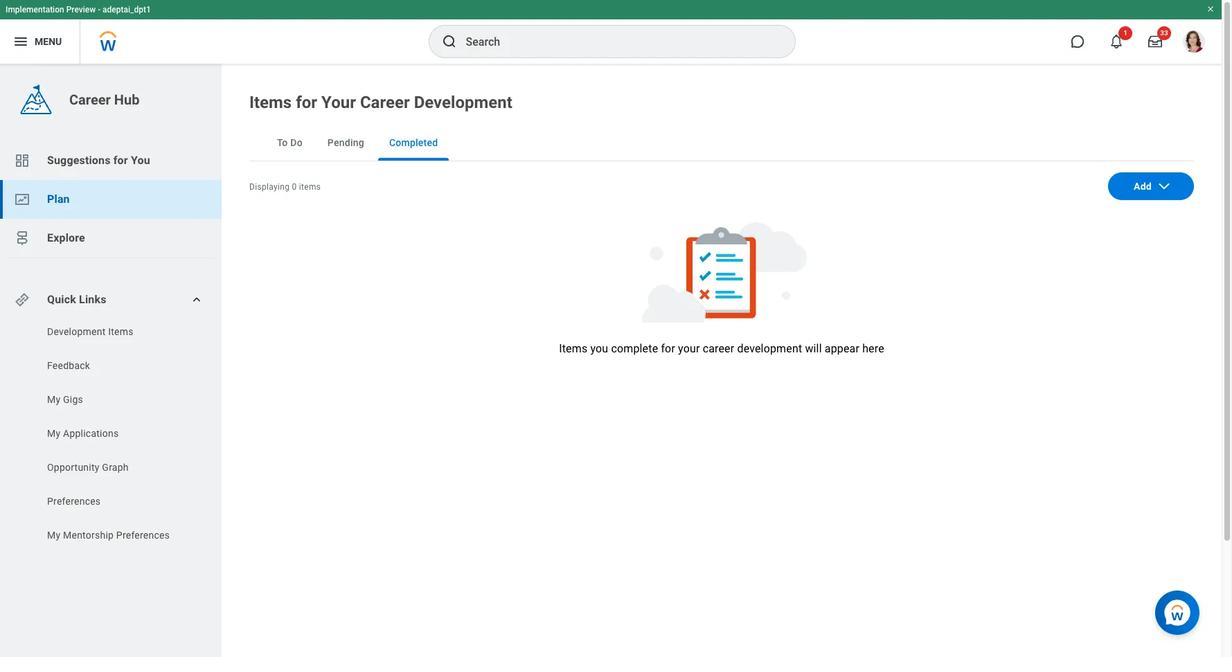 Task type: vqa. For each thing, say whether or not it's contained in the screenshot.
the bottom THE SUPERVISORY
no



Task type: describe. For each thing, give the bounding box(es) containing it.
add
[[1134, 181, 1152, 192]]

mentorship
[[63, 530, 114, 541]]

close environment banner image
[[1207, 5, 1215, 13]]

my for my mentorship preferences
[[47, 530, 60, 541]]

displaying 0 items
[[249, 182, 321, 192]]

menu button
[[0, 19, 80, 64]]

adeptai_dpt1
[[103, 5, 151, 15]]

pending button
[[317, 125, 375, 161]]

will
[[805, 342, 822, 355]]

my applications
[[47, 428, 119, 439]]

items inside "link"
[[108, 326, 133, 337]]

opportunity graph
[[47, 462, 129, 473]]

for for you
[[113, 154, 128, 167]]

plan
[[47, 193, 70, 206]]

my for my applications
[[47, 428, 60, 439]]

completed button
[[378, 125, 449, 161]]

to
[[277, 137, 288, 148]]

0 vertical spatial development
[[414, 93, 513, 112]]

explore
[[47, 231, 85, 245]]

appear
[[825, 342, 860, 355]]

career
[[703, 342, 735, 355]]

Search Workday  search field
[[466, 26, 767, 57]]

implementation preview -   adeptai_dpt1
[[6, 5, 151, 15]]

search image
[[441, 33, 458, 50]]

dashboard image
[[14, 152, 30, 169]]

to do button
[[266, 125, 314, 161]]

0 horizontal spatial career
[[69, 91, 111, 108]]

my gigs
[[47, 394, 83, 405]]

do
[[290, 137, 303, 148]]

33 button
[[1140, 26, 1171, 57]]

here
[[863, 342, 885, 355]]

menu
[[35, 36, 62, 47]]

suggestions for you link
[[0, 141, 222, 180]]

list containing suggestions for you
[[0, 141, 222, 258]]

33
[[1161, 29, 1169, 37]]

onboarding home image
[[14, 191, 30, 208]]

opportunity graph link
[[46, 461, 188, 475]]

graph
[[102, 462, 129, 473]]

preferences link
[[46, 495, 188, 509]]

for for your
[[296, 93, 317, 112]]

your
[[678, 342, 700, 355]]

items you complete for your career development will appear here
[[559, 342, 885, 355]]

1 horizontal spatial preferences
[[116, 530, 170, 541]]

links
[[79, 293, 106, 306]]

opportunity
[[47, 462, 100, 473]]

0 vertical spatial preferences
[[47, 496, 101, 507]]

my mentorship preferences
[[47, 530, 170, 541]]



Task type: locate. For each thing, give the bounding box(es) containing it.
my left mentorship
[[47, 530, 60, 541]]

items down quick links element on the top left
[[108, 326, 133, 337]]

plan link
[[0, 180, 222, 219]]

completed
[[389, 137, 438, 148]]

hub
[[114, 91, 140, 108]]

career right your
[[360, 93, 410, 112]]

items for items you complete for your career development will appear here
[[559, 342, 588, 355]]

career
[[69, 91, 111, 108], [360, 93, 410, 112]]

explore link
[[0, 219, 222, 258]]

0 horizontal spatial development
[[47, 326, 106, 337]]

add button
[[1108, 173, 1194, 200]]

-
[[98, 5, 101, 15]]

0 vertical spatial my
[[47, 394, 60, 405]]

2 my from the top
[[47, 428, 60, 439]]

0 horizontal spatial items
[[108, 326, 133, 337]]

1 vertical spatial development
[[47, 326, 106, 337]]

0 vertical spatial list
[[0, 141, 222, 258]]

tab list containing to do
[[249, 125, 1194, 161]]

1 vertical spatial for
[[113, 154, 128, 167]]

1 my from the top
[[47, 394, 60, 405]]

notifications large image
[[1110, 35, 1124, 48]]

2 vertical spatial my
[[47, 530, 60, 541]]

suggestions
[[47, 154, 111, 167]]

for
[[296, 93, 317, 112], [113, 154, 128, 167], [661, 342, 675, 355]]

items
[[299, 182, 321, 192]]

items
[[249, 93, 292, 112], [108, 326, 133, 337], [559, 342, 588, 355]]

preferences down preferences link
[[116, 530, 170, 541]]

you
[[591, 342, 608, 355]]

development items
[[47, 326, 133, 337]]

development down quick links
[[47, 326, 106, 337]]

feedback link
[[46, 359, 188, 373]]

chevron down image
[[1158, 179, 1171, 193]]

items for your career development
[[249, 93, 513, 112]]

suggestions for you
[[47, 154, 150, 167]]

menu banner
[[0, 0, 1222, 64]]

quick
[[47, 293, 76, 306]]

development items link
[[46, 325, 188, 339]]

1 list from the top
[[0, 141, 222, 258]]

list containing development items
[[0, 325, 222, 546]]

my mentorship preferences link
[[46, 529, 188, 542]]

quick links
[[47, 293, 106, 306]]

pending
[[328, 137, 364, 148]]

my
[[47, 394, 60, 405], [47, 428, 60, 439], [47, 530, 60, 541]]

you
[[131, 154, 150, 167]]

1 horizontal spatial items
[[249, 93, 292, 112]]

items up to
[[249, 93, 292, 112]]

0
[[292, 182, 297, 192]]

gigs
[[63, 394, 83, 405]]

3 my from the top
[[47, 530, 60, 541]]

items left you
[[559, 342, 588, 355]]

my gigs link
[[46, 393, 188, 407]]

preferences
[[47, 496, 101, 507], [116, 530, 170, 541]]

1 horizontal spatial development
[[414, 93, 513, 112]]

2 horizontal spatial items
[[559, 342, 588, 355]]

tab list
[[249, 125, 1194, 161]]

2 horizontal spatial for
[[661, 342, 675, 355]]

implementation
[[6, 5, 64, 15]]

items for items for your career development
[[249, 93, 292, 112]]

1 button
[[1102, 26, 1133, 57]]

development down 'search' icon
[[414, 93, 513, 112]]

0 vertical spatial items
[[249, 93, 292, 112]]

preview
[[66, 5, 96, 15]]

1 horizontal spatial career
[[360, 93, 410, 112]]

my left 'gigs'
[[47, 394, 60, 405]]

1 vertical spatial preferences
[[116, 530, 170, 541]]

0 horizontal spatial for
[[113, 154, 128, 167]]

justify image
[[12, 33, 29, 50]]

link image
[[14, 292, 30, 308]]

my for my gigs
[[47, 394, 60, 405]]

profile logan mcneil image
[[1183, 30, 1205, 55]]

applications
[[63, 428, 119, 439]]

development inside "link"
[[47, 326, 106, 337]]

list
[[0, 141, 222, 258], [0, 325, 222, 546]]

1
[[1124, 29, 1128, 37]]

timeline milestone image
[[14, 230, 30, 247]]

chevron up small image
[[190, 293, 204, 307]]

1 vertical spatial items
[[108, 326, 133, 337]]

2 list from the top
[[0, 325, 222, 546]]

1 horizontal spatial for
[[296, 93, 317, 112]]

development
[[414, 93, 513, 112], [47, 326, 106, 337]]

career hub
[[69, 91, 140, 108]]

inbox large image
[[1149, 35, 1162, 48]]

preferences down opportunity
[[47, 496, 101, 507]]

0 horizontal spatial preferences
[[47, 496, 101, 507]]

1 vertical spatial list
[[0, 325, 222, 546]]

displaying
[[249, 182, 290, 192]]

career left hub
[[69, 91, 111, 108]]

1 vertical spatial my
[[47, 428, 60, 439]]

complete
[[611, 342, 658, 355]]

your
[[321, 93, 356, 112]]

my down my gigs
[[47, 428, 60, 439]]

2 vertical spatial for
[[661, 342, 675, 355]]

development
[[737, 342, 802, 355]]

quick links element
[[14, 286, 211, 314]]

to do
[[277, 137, 303, 148]]

2 vertical spatial items
[[559, 342, 588, 355]]

feedback
[[47, 360, 90, 371]]

my applications link
[[46, 427, 188, 441]]

0 vertical spatial for
[[296, 93, 317, 112]]



